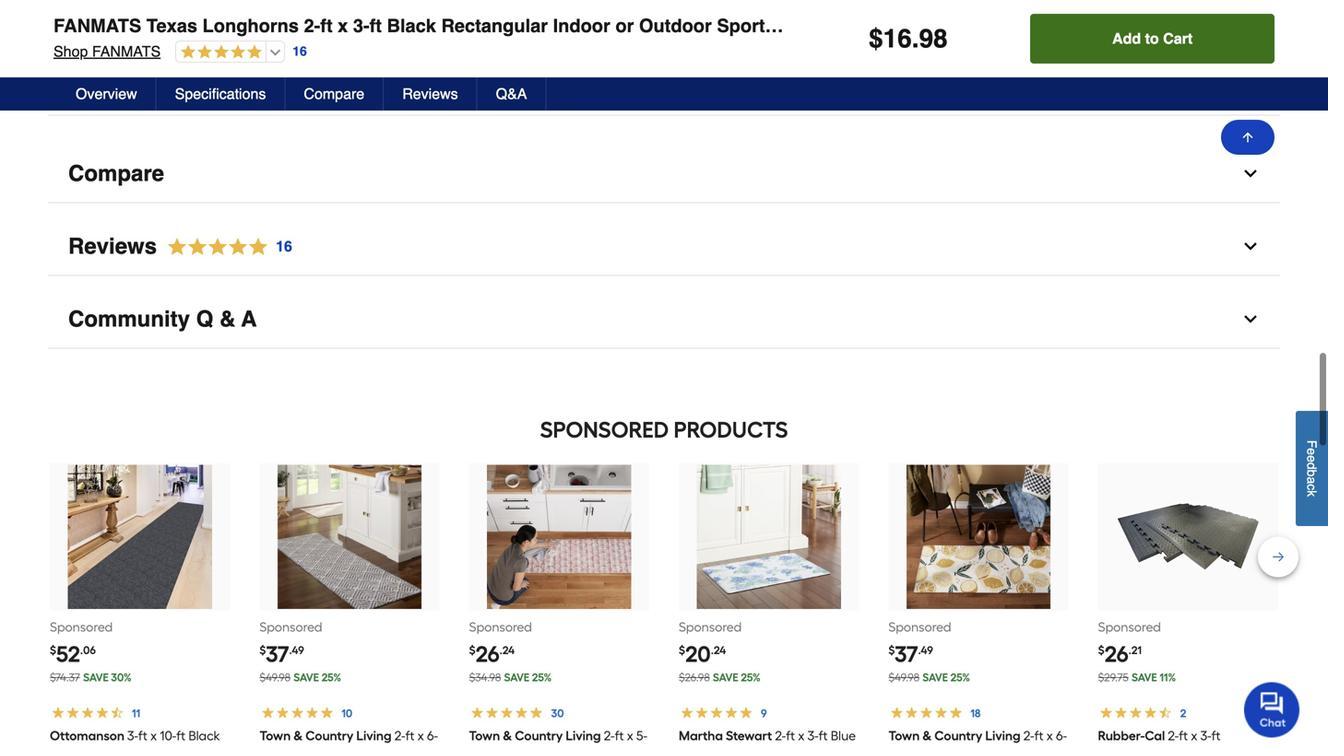 Task type: locate. For each thing, give the bounding box(es) containing it.
1 horizontal spatial $49.98 save 25%
[[888, 672, 970, 685]]

longhorns
[[202, 15, 299, 36]]

town & country living 2-ft x 5-ft maroon rectangular indoor decorative door mat image
[[487, 465, 631, 609]]

prop
[[186, 8, 216, 23]]

6- inside 2-ft x 6- ft grey rectangular indoo
[[427, 729, 438, 744]]

2 chevron down image from the top
[[1241, 165, 1260, 183]]

compare for topmost compare "button"
[[304, 85, 364, 102]]

1 $ 37 .49 from the left
[[259, 642, 304, 668]]

6- for 2-ft x 6- ft cream rectangular indoo
[[1056, 729, 1067, 744]]

compare down 'link icon'
[[304, 85, 364, 102]]

compare down overview button at left
[[68, 161, 164, 187]]

& up maroon
[[503, 729, 512, 744]]

1 horizontal spatial 3-
[[808, 729, 819, 744]]

town up maroon
[[469, 729, 500, 744]]

specifications down 'shop fanmats'
[[68, 74, 218, 99]]

26
[[476, 642, 500, 668], [1105, 642, 1128, 668]]

x for 2-ft x 6- ft cream rectangular indoo
[[1046, 729, 1053, 744]]

chevron down image for community q & a
[[1241, 311, 1260, 329]]

0 horizontal spatial town & country living
[[259, 729, 391, 744]]

1 living from the left
[[356, 729, 391, 744]]

$ 52 .06
[[50, 642, 96, 668]]

1 horizontal spatial $49.98
[[888, 672, 920, 685]]

2 $ 37 .49 from the left
[[888, 642, 933, 668]]

1 horizontal spatial .24
[[711, 644, 726, 658]]

rectangular for 2-ft x 3-ft blue rectangular indoor anti
[[679, 747, 751, 750]]

rubber-
[[1098, 729, 1145, 744]]

2 .49 from the left
[[918, 644, 933, 658]]

0 vertical spatial 4.8 stars image
[[176, 44, 262, 61]]

0 horizontal spatial $ 37 .49
[[259, 642, 304, 668]]

$49.98 save 25% up cream
[[888, 672, 970, 685]]

rectangular
[[441, 15, 548, 36], [302, 747, 374, 750], [530, 747, 602, 750], [679, 747, 751, 750], [944, 747, 1016, 750]]

$
[[869, 24, 883, 53], [50, 644, 56, 658], [259, 644, 266, 658], [469, 644, 476, 658], [679, 644, 685, 658], [888, 644, 895, 658], [1098, 644, 1105, 658]]

2 horizontal spatial living
[[985, 729, 1020, 744]]

1 horizontal spatial compare
[[304, 85, 364, 102]]

sponsored for martha stewart 2-ft x 3-ft blue rectangular indoor anti-fatigue mat image
[[679, 620, 742, 636]]

0 horizontal spatial reviews
[[68, 234, 157, 259]]

chevron down image for compare
[[1241, 165, 1260, 183]]

reviews up community
[[68, 234, 157, 259]]

2- inside "2-ft x 5- ft maroon rectangular indoo"
[[604, 729, 615, 744]]

save up cream
[[922, 672, 948, 685]]

0 horizontal spatial compare
[[68, 161, 164, 187]]

2 horizontal spatial country
[[934, 729, 982, 744]]

0 horizontal spatial town
[[259, 729, 291, 744]]

x
[[338, 15, 348, 36], [417, 729, 424, 744], [627, 729, 633, 744], [798, 729, 804, 744], [1046, 729, 1053, 744]]

2- inside 2-ft x 3-ft blue rectangular indoor anti
[[775, 729, 786, 744]]

ft
[[320, 15, 333, 36], [369, 15, 382, 36], [405, 729, 414, 744], [615, 729, 624, 744], [786, 729, 795, 744], [819, 729, 828, 744], [1034, 729, 1043, 744], [259, 747, 268, 750], [469, 747, 478, 750], [888, 747, 897, 750]]

chevron down image up 'arrow up' icon
[[1241, 77, 1260, 96]]

1 $49.98 save 25% from the left
[[259, 672, 341, 685]]

f
[[1305, 440, 1319, 448]]

$ inside $ 26 .24
[[469, 644, 476, 658]]

1 town & country living from the left
[[259, 729, 391, 744]]

chevron down image
[[1241, 238, 1260, 256]]

.49
[[289, 644, 304, 658], [918, 644, 933, 658]]

cream
[[901, 747, 941, 750]]

2 $49.98 from the left
[[888, 672, 920, 685]]

indoor down stewart
[[754, 747, 792, 750]]

town
[[259, 729, 291, 744], [469, 729, 500, 744], [888, 729, 920, 744]]

25% for maroon
[[532, 672, 552, 685]]

0 horizontal spatial $49.98
[[259, 672, 291, 685]]

town & country living up cream
[[888, 729, 1020, 744]]

3 town & country living from the left
[[888, 729, 1020, 744]]

2-
[[304, 15, 320, 36], [394, 729, 405, 744], [604, 729, 615, 744], [775, 729, 786, 744], [1023, 729, 1034, 744]]

2 living from the left
[[566, 729, 601, 744]]

save right $26.98
[[713, 672, 738, 685]]

.24 inside $ 20 .24
[[711, 644, 726, 658]]

$49.98
[[259, 672, 291, 685], [888, 672, 920, 685]]

f e e d b a c k button
[[1296, 411, 1328, 526]]

0 horizontal spatial 6-
[[427, 729, 438, 744]]

1 horizontal spatial .49
[[918, 644, 933, 658]]

$ 37 .49
[[259, 642, 304, 668], [888, 642, 933, 668]]

$ inside $ 26 .21
[[1098, 644, 1105, 658]]

indoor inside 2-ft x 3-ft blue rectangular indoor anti
[[754, 747, 792, 750]]

26 up $34.98
[[476, 642, 500, 668]]

0 horizontal spatial living
[[356, 729, 391, 744]]

4.8 stars image down 65
[[176, 44, 262, 61]]

compare for bottom compare "button"
[[68, 161, 164, 187]]

x inside 2-ft x 6- ft grey rectangular indoo
[[417, 729, 424, 744]]

2- inside 2-ft x 6- ft cream rectangular indoo
[[1023, 729, 1034, 744]]

rectangular inside "2-ft x 5- ft maroon rectangular indoo"
[[530, 747, 602, 750]]

indoor left or
[[553, 15, 610, 36]]

fanmats
[[53, 15, 141, 36], [92, 43, 161, 60]]

0 horizontal spatial .24
[[500, 644, 515, 658]]

1 country from the left
[[305, 729, 353, 744]]

chevron down image inside specifications button
[[1241, 77, 1260, 96]]

fanmats up 'shop fanmats'
[[53, 15, 141, 36]]

products
[[674, 417, 788, 444]]

& up grey
[[293, 729, 303, 744]]

x inside "2-ft x 5- ft maroon rectangular indoo"
[[627, 729, 633, 744]]

3 country from the left
[[934, 729, 982, 744]]

e up b
[[1305, 456, 1319, 463]]

arrow up image
[[1240, 130, 1255, 145]]

grey
[[272, 747, 299, 750]]

1 vertical spatial chevron down image
[[1241, 165, 1260, 183]]

specifications
[[68, 74, 218, 99], [175, 85, 266, 102]]

black
[[387, 15, 436, 36]]

compare
[[304, 85, 364, 102], [68, 161, 164, 187]]

0 vertical spatial reviews
[[402, 85, 458, 102]]

1 horizontal spatial reviews
[[402, 85, 458, 102]]

1 horizontal spatial 37
[[895, 642, 918, 668]]

25% for cream
[[950, 672, 970, 685]]

1 chevron down image from the top
[[1241, 77, 1260, 96]]

chevron down image down 'arrow up' icon
[[1241, 165, 1260, 183]]

&
[[219, 307, 235, 332], [293, 729, 303, 744], [503, 729, 512, 744], [922, 729, 932, 744]]

4.8 stars image
[[176, 44, 262, 61], [157, 235, 293, 260]]

rectangular right grey
[[302, 747, 374, 750]]

25% up 2-ft x 6- ft cream rectangular indoo
[[950, 672, 970, 685]]

save left 30%
[[83, 672, 109, 685]]

rectangular inside 2-ft x 3-ft blue rectangular indoor anti
[[679, 747, 751, 750]]

2 .24 from the left
[[711, 644, 726, 658]]

11%
[[1160, 672, 1176, 685]]

25%
[[321, 672, 341, 685], [532, 672, 552, 685], [741, 672, 761, 685], [950, 672, 970, 685]]

3 town from the left
[[888, 729, 920, 744]]

1 horizontal spatial town
[[469, 729, 500, 744]]

4 save from the left
[[713, 672, 738, 685]]

2 $49.98 save 25% from the left
[[888, 672, 970, 685]]

community q & a button
[[48, 291, 1280, 349]]

0 vertical spatial indoor
[[553, 15, 610, 36]]

rectangular up q&a
[[441, 15, 548, 36]]

b
[[1305, 470, 1319, 477]]

0 vertical spatial chevron down image
[[1241, 77, 1260, 96]]

e up d
[[1305, 448, 1319, 456]]

25% up 2-ft x 6- ft grey rectangular indoo
[[321, 672, 341, 685]]

maroon
[[481, 747, 527, 750]]

1 horizontal spatial country
[[515, 729, 563, 744]]

30%
[[111, 672, 132, 685]]

3-
[[353, 15, 370, 36], [808, 729, 819, 744]]

2- inside 2-ft x 6- ft grey rectangular indoo
[[394, 729, 405, 744]]

fanmats down residents:
[[92, 43, 161, 60]]

1 horizontal spatial 16
[[293, 44, 307, 59]]

rectangular right maroon
[[530, 747, 602, 750]]

or
[[615, 15, 634, 36]]

1 save from the left
[[83, 672, 109, 685]]

1 vertical spatial indoor
[[754, 747, 792, 750]]

x inside 2-ft x 3-ft blue rectangular indoor anti
[[798, 729, 804, 744]]

0 horizontal spatial country
[[305, 729, 353, 744]]

1 37 from the left
[[266, 642, 289, 668]]

country for maroon
[[515, 729, 563, 744]]

$49.98 up cream
[[888, 672, 920, 685]]

living for 2-ft x 5- ft maroon rectangular indoo
[[566, 729, 601, 744]]

1 vertical spatial reviews
[[68, 234, 157, 259]]

0 horizontal spatial 3-
[[353, 15, 370, 36]]

martha stewart
[[679, 729, 772, 744]]

2-ft x 3-ft blue rectangular indoor anti
[[679, 729, 856, 750]]

specifications down 'longhorns'
[[175, 85, 266, 102]]

26 for $ 26 .21
[[1105, 642, 1128, 668]]

c
[[1305, 484, 1319, 491]]

ottomanson
[[50, 729, 124, 744]]

mat
[[829, 15, 860, 36]]

country for cream
[[934, 729, 982, 744]]

$49.98 for 2-ft x 6- ft cream rectangular indoo
[[888, 672, 920, 685]]

3- right 'link icon'
[[353, 15, 370, 36]]

4 25% from the left
[[950, 672, 970, 685]]

1 vertical spatial compare
[[68, 161, 164, 187]]

$49.98 for 2-ft x 6- ft grey rectangular indoo
[[259, 672, 291, 685]]

1 horizontal spatial indoor
[[754, 747, 792, 750]]

town & country living up maroon
[[469, 729, 601, 744]]

& left a
[[219, 307, 235, 332]]

$49.98 save 25%
[[259, 672, 341, 685], [888, 672, 970, 685]]

rectangular right cream
[[944, 747, 1016, 750]]

reviews down 'black'
[[402, 85, 458, 102]]

1 town from the left
[[259, 729, 291, 744]]

6 save from the left
[[1132, 672, 1157, 685]]

chevron down image down chevron down image
[[1241, 311, 1260, 329]]

0 horizontal spatial 37
[[266, 642, 289, 668]]

country
[[305, 729, 353, 744], [515, 729, 563, 744], [934, 729, 982, 744]]

65
[[219, 8, 234, 23]]

chevron down image
[[1241, 77, 1260, 96], [1241, 165, 1260, 183], [1241, 311, 1260, 329]]

save left 11%
[[1132, 672, 1157, 685]]

rubber-cal 2-ft x 3-ft interlocking end tile square indoor or outdoor home anti-fatigue mat image
[[1116, 465, 1260, 609]]

sponsored products
[[540, 417, 788, 444]]

1 26 from the left
[[476, 642, 500, 668]]

3 save from the left
[[504, 672, 530, 685]]

6-
[[427, 729, 438, 744], [1056, 729, 1067, 744]]

26 up $29.75
[[1105, 642, 1128, 668]]

$49.98 save 25% up grey
[[259, 672, 341, 685]]

1 vertical spatial 3-
[[808, 729, 819, 744]]

25% right $34.98
[[532, 672, 552, 685]]

2 horizontal spatial town & country living
[[888, 729, 1020, 744]]

chevron down image inside community q & a button
[[1241, 311, 1260, 329]]

save up grey
[[294, 672, 319, 685]]

2- for 2-ft x 3-ft blue rectangular indoor anti
[[775, 729, 786, 744]]

1 horizontal spatial 26
[[1105, 642, 1128, 668]]

$ inside the $ 52 .06
[[50, 644, 56, 658]]

2 vertical spatial chevron down image
[[1241, 311, 1260, 329]]

0 horizontal spatial $49.98 save 25%
[[259, 672, 341, 685]]

prop 65 warning(s) link
[[169, 6, 320, 25]]

37
[[266, 642, 289, 668], [895, 642, 918, 668]]

52
[[56, 642, 80, 668]]

1 vertical spatial fanmats
[[92, 43, 161, 60]]

reviews
[[402, 85, 458, 102], [68, 234, 157, 259]]

overview button
[[57, 77, 156, 111]]

ottomanson 3-ft x 10-ft black 804 rectangular indoor or outdoor decorative utility mat image
[[68, 465, 212, 609]]

town up grey
[[259, 729, 291, 744]]

1 .24 from the left
[[500, 644, 515, 658]]

2 town & country living from the left
[[469, 729, 601, 744]]

chat invite button image
[[1244, 682, 1300, 738]]

indoor
[[553, 15, 610, 36], [754, 747, 792, 750]]

1 25% from the left
[[321, 672, 341, 685]]

ca
[[68, 5, 86, 20]]

2 6- from the left
[[1056, 729, 1067, 744]]

20
[[685, 642, 711, 668]]

2 e from the top
[[1305, 456, 1319, 463]]

save right $34.98
[[504, 672, 530, 685]]

$49.98 up grey
[[259, 672, 291, 685]]

& up cream
[[922, 729, 932, 744]]

1 .49 from the left
[[289, 644, 304, 658]]

town & country living up grey
[[259, 729, 391, 744]]

save for 2-ft x 6- ft cream rectangular indoo
[[922, 672, 948, 685]]

3 chevron down image from the top
[[1241, 311, 1260, 329]]

2 37 from the left
[[895, 642, 918, 668]]

.24 up $34.98 save 25%
[[500, 644, 515, 658]]

rectangular inside 2-ft x 6- ft grey rectangular indoo
[[302, 747, 374, 750]]

5 save from the left
[[922, 672, 948, 685]]

living for 2-ft x 6- ft grey rectangular indoo
[[356, 729, 391, 744]]

e
[[1305, 448, 1319, 456], [1305, 456, 1319, 463]]

6- inside 2-ft x 6- ft cream rectangular indoo
[[1056, 729, 1067, 744]]

$ inside $ 20 .24
[[679, 644, 685, 658]]

$29.75 save 11%
[[1098, 672, 1176, 685]]

shop fanmats
[[53, 43, 161, 60]]

2 country from the left
[[515, 729, 563, 744]]

link icon image
[[307, 9, 320, 22]]

1 $49.98 from the left
[[259, 672, 291, 685]]

0 vertical spatial 3-
[[353, 15, 370, 36]]

2 25% from the left
[[532, 672, 552, 685]]

blue
[[831, 729, 856, 744]]

$ for town & country living 2-ft x 6-ft grey rectangular indoor decorative door mat image on the left bottom of the page
[[259, 644, 266, 658]]

1 vertical spatial 4.8 stars image
[[157, 235, 293, 260]]

town & country living
[[259, 729, 391, 744], [469, 729, 601, 744], [888, 729, 1020, 744]]

living
[[356, 729, 391, 744], [566, 729, 601, 744], [985, 729, 1020, 744]]

rectangular inside 2-ft x 6- ft cream rectangular indoo
[[944, 747, 1016, 750]]

2 26 from the left
[[1105, 642, 1128, 668]]

4.8 stars image up q
[[157, 235, 293, 260]]

25% for grey
[[321, 672, 341, 685]]

.24 inside $ 26 .24
[[500, 644, 515, 658]]

town for maroon
[[469, 729, 500, 744]]

x for 2-ft x 6- ft grey rectangular indoo
[[417, 729, 424, 744]]

$ for 'town & country living 2-ft x 5-ft maroon rectangular indoor decorative door mat' image
[[469, 644, 476, 658]]

1 e from the top
[[1305, 448, 1319, 456]]

1 horizontal spatial 6-
[[1056, 729, 1067, 744]]

3- left blue
[[808, 729, 819, 744]]

0 horizontal spatial 26
[[476, 642, 500, 668]]

town & country living for maroon
[[469, 729, 601, 744]]

2 save from the left
[[294, 672, 319, 685]]

$74.37
[[50, 672, 80, 685]]

2 horizontal spatial town
[[888, 729, 920, 744]]

save
[[83, 672, 109, 685], [294, 672, 319, 685], [504, 672, 530, 685], [713, 672, 738, 685], [922, 672, 948, 685], [1132, 672, 1157, 685]]

x inside 2-ft x 6- ft cream rectangular indoo
[[1046, 729, 1053, 744]]

3 25% from the left
[[741, 672, 761, 685]]

1 horizontal spatial town & country living
[[469, 729, 601, 744]]

$26.98
[[679, 672, 710, 685]]

0 vertical spatial compare
[[304, 85, 364, 102]]

reviews inside button
[[402, 85, 458, 102]]

1 horizontal spatial living
[[566, 729, 601, 744]]

1 6- from the left
[[427, 729, 438, 744]]

$74.37 save 30%
[[50, 672, 132, 685]]

25% right $26.98
[[741, 672, 761, 685]]

shop
[[53, 43, 88, 60]]

1 vertical spatial compare button
[[48, 145, 1280, 204]]

0 horizontal spatial .49
[[289, 644, 304, 658]]

sponsored inside southdeep products heading
[[540, 417, 669, 444]]

rectangular down martha stewart
[[679, 747, 751, 750]]

q&a
[[496, 85, 527, 102]]

0 horizontal spatial 16
[[276, 238, 292, 255]]

.24 up $26.98 save 25%
[[711, 644, 726, 658]]

1 horizontal spatial $ 37 .49
[[888, 642, 933, 668]]

3 living from the left
[[985, 729, 1020, 744]]

town up cream
[[888, 729, 920, 744]]

sponsored for 'town & country living 2-ft x 5-ft maroon rectangular indoor decorative door mat' image
[[469, 620, 532, 636]]

2 town from the left
[[469, 729, 500, 744]]



Task type: describe. For each thing, give the bounding box(es) containing it.
6- for 2-ft x 6- ft grey rectangular indoo
[[427, 729, 438, 744]]

x for 2-ft x 5- ft maroon rectangular indoo
[[627, 729, 633, 744]]

2-ft x 5- ft maroon rectangular indoo
[[469, 729, 647, 750]]

sports
[[717, 15, 775, 36]]

$34.98 save 25%
[[469, 672, 552, 685]]

2 horizontal spatial 16
[[883, 24, 912, 53]]

2-ft x 6- ft cream rectangular indoo
[[888, 729, 1067, 750]]

& inside button
[[219, 307, 235, 332]]

37 for 2-ft x 6- ft cream rectangular indoo
[[895, 642, 918, 668]]

rubber-cal
[[1098, 729, 1165, 744]]

26 for $ 26 .24
[[476, 642, 500, 668]]

$ for rubber-cal 2-ft x 3-ft interlocking end tile square indoor or outdoor home anti-fatigue mat image
[[1098, 644, 1105, 658]]

town for cream
[[888, 729, 920, 744]]

stewart
[[726, 729, 772, 744]]

0 vertical spatial fanmats
[[53, 15, 141, 36]]

$ 37 .49 for 2-ft x 6- ft cream rectangular indoo
[[888, 642, 933, 668]]

q&a button
[[477, 77, 546, 111]]

rectangular for 2-ft x 6- ft cream rectangular indoo
[[944, 747, 1016, 750]]

$ 16 . 98
[[869, 24, 948, 53]]

f e e d b a c k
[[1305, 440, 1319, 497]]

sponsored for town & country living 2-ft x 6-ft cream rectangular indoor decorative door mat 'image'
[[888, 620, 951, 636]]

community q & a
[[68, 307, 257, 332]]

door
[[780, 15, 823, 36]]

add to cart
[[1112, 30, 1193, 47]]

rectangular for 2-ft x 6- ft grey rectangular indoo
[[302, 747, 374, 750]]

prop 65 warning(s)
[[186, 8, 304, 23]]

$ 26 .24
[[469, 642, 515, 668]]

add
[[1112, 30, 1141, 47]]

k
[[1305, 491, 1319, 497]]

.
[[912, 24, 919, 53]]

outdoor
[[639, 15, 712, 36]]

reviews button
[[384, 77, 477, 111]]

$29.75
[[1098, 672, 1129, 685]]

town for grey
[[259, 729, 291, 744]]

0 horizontal spatial indoor
[[553, 15, 610, 36]]

sponsored for ottomanson 3-ft x 10-ft black 804 rectangular indoor or outdoor decorative utility mat image
[[50, 620, 113, 636]]

& for 2-ft x 5- ft maroon rectangular indoo
[[503, 729, 512, 744]]

$ 37 .49 for 2-ft x 6- ft grey rectangular indoo
[[259, 642, 304, 668]]

37 for 2-ft x 6- ft grey rectangular indoo
[[266, 642, 289, 668]]

a
[[1305, 477, 1319, 484]]

.24 for 20
[[711, 644, 726, 658]]

overview
[[76, 85, 137, 102]]

fanmats texas longhorns 2-ft x 3-ft black rectangular indoor or outdoor sports door mat
[[53, 15, 860, 36]]

$ for martha stewart 2-ft x 3-ft blue rectangular indoor anti-fatigue mat image
[[679, 644, 685, 658]]

southdeep products heading
[[48, 412, 1280, 449]]

2-ft x 6- ft grey rectangular indoo
[[259, 729, 438, 750]]

.49 for 2-ft x 6- ft grey rectangular indoo
[[289, 644, 304, 658]]

residents:
[[89, 5, 150, 20]]

sponsored for rubber-cal 2-ft x 3-ft interlocking end tile square indoor or outdoor home anti-fatigue mat image
[[1098, 620, 1161, 636]]

town & country living 2-ft x 6-ft cream rectangular indoor decorative door mat image
[[906, 465, 1051, 609]]

98
[[919, 24, 948, 53]]

3- inside 2-ft x 3-ft blue rectangular indoor anti
[[808, 729, 819, 744]]

.21
[[1128, 644, 1142, 658]]

d
[[1305, 463, 1319, 470]]

town & country living for cream
[[888, 729, 1020, 744]]

country for grey
[[305, 729, 353, 744]]

warning(s)
[[237, 8, 304, 23]]

rectangular for 2-ft x 5- ft maroon rectangular indoo
[[530, 747, 602, 750]]

$49.98 save 25% for 2-ft x 6- ft cream rectangular indoo
[[888, 672, 970, 685]]

add to cart button
[[1030, 14, 1275, 64]]

rubber-cal link
[[1098, 729, 1278, 750]]

cart
[[1163, 30, 1193, 47]]

community
[[68, 307, 190, 332]]

save for 2-ft x 3-ft blue rectangular indoor anti
[[713, 672, 738, 685]]

martha stewart 2-ft x 3-ft blue rectangular indoor anti-fatigue mat image
[[697, 465, 841, 609]]

sponsored for town & country living 2-ft x 6-ft grey rectangular indoor decorative door mat image on the left bottom of the page
[[259, 620, 322, 636]]

x for 2-ft x 3-ft blue rectangular indoor anti
[[798, 729, 804, 744]]

2- for 2-ft x 5- ft maroon rectangular indoo
[[604, 729, 615, 744]]

martha
[[679, 729, 723, 744]]

.24 for 26
[[500, 644, 515, 658]]

save for 2-ft x 6- ft grey rectangular indoo
[[294, 672, 319, 685]]

q
[[196, 307, 213, 332]]

warning image
[[169, 7, 182, 22]]

16 inside 4.8 stars image
[[276, 238, 292, 255]]

$ for ottomanson 3-ft x 10-ft black 804 rectangular indoor or outdoor decorative utility mat image
[[50, 644, 56, 658]]

a
[[241, 307, 257, 332]]

$ 20 .24
[[679, 642, 726, 668]]

town & country living 2-ft x 6-ft grey rectangular indoor decorative door mat image
[[277, 465, 422, 609]]

cal
[[1145, 729, 1165, 744]]

4.8 stars image containing 16
[[157, 235, 293, 260]]

$ 26 .21
[[1098, 642, 1142, 668]]

save for 2-ft x 5- ft maroon rectangular indoo
[[504, 672, 530, 685]]

25% for blue
[[741, 672, 761, 685]]

texas
[[146, 15, 197, 36]]

2- for 2-ft x 6- ft cream rectangular indoo
[[1023, 729, 1034, 744]]

0 vertical spatial compare button
[[285, 77, 384, 111]]

$34.98
[[469, 672, 501, 685]]

to
[[1145, 30, 1159, 47]]

ca residents:
[[68, 5, 150, 20]]

living for 2-ft x 6- ft cream rectangular indoo
[[985, 729, 1020, 744]]

.06
[[80, 644, 96, 658]]

2- for 2-ft x 6- ft grey rectangular indoo
[[394, 729, 405, 744]]

& for 2-ft x 6- ft grey rectangular indoo
[[293, 729, 303, 744]]

ottomanson link
[[50, 729, 229, 750]]

specifications button down 'longhorns'
[[156, 77, 285, 111]]

$26.98 save 25%
[[679, 672, 761, 685]]

$49.98 save 25% for 2-ft x 6- ft grey rectangular indoo
[[259, 672, 341, 685]]

specifications button down outdoor
[[48, 58, 1280, 116]]

.49 for 2-ft x 6- ft cream rectangular indoo
[[918, 644, 933, 658]]

& for 2-ft x 6- ft cream rectangular indoo
[[922, 729, 932, 744]]

$ for town & country living 2-ft x 6-ft cream rectangular indoor decorative door mat 'image'
[[888, 644, 895, 658]]

town & country living for grey
[[259, 729, 391, 744]]

5-
[[637, 729, 647, 744]]

chevron down image for specifications
[[1241, 77, 1260, 96]]



Task type: vqa. For each thing, say whether or not it's contained in the screenshot.
Original Multi-Surface 1.88-in x 60 Yard(s) Painters Tape 'Original'
no



